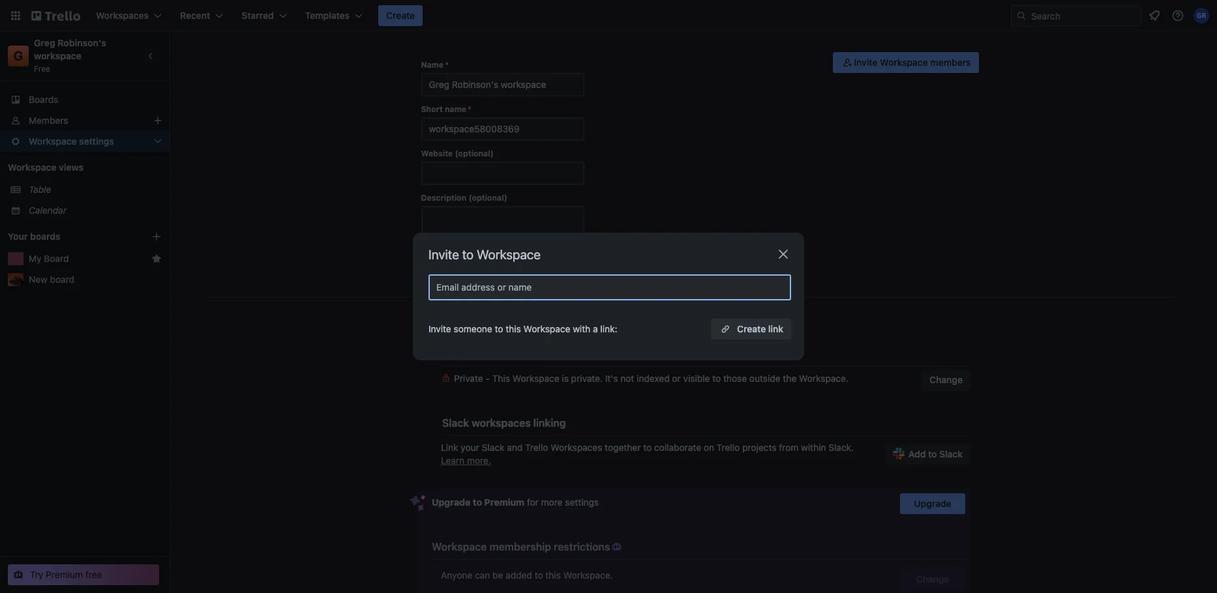 Task type: vqa. For each thing, say whether or not it's contained in the screenshot.


Task type: locate. For each thing, give the bounding box(es) containing it.
0 horizontal spatial workspace.
[[563, 570, 613, 581]]

projects
[[742, 442, 776, 453]]

* right name
[[468, 104, 471, 114]]

upgrade inside button
[[914, 498, 951, 509]]

can
[[475, 570, 490, 581]]

not
[[620, 373, 634, 384]]

premium
[[484, 497, 524, 508], [46, 569, 83, 580]]

0 vertical spatial (optional)
[[455, 149, 494, 158]]

create for create
[[386, 10, 415, 21]]

invite someone to this workspace with a link:
[[429, 324, 617, 335]]

0 vertical spatial *
[[445, 60, 449, 70]]

linking
[[533, 417, 566, 429]]

create inside button
[[737, 324, 766, 335]]

is
[[562, 373, 569, 384]]

g
[[13, 48, 23, 63]]

save button
[[421, 250, 457, 271]]

0 horizontal spatial premium
[[46, 569, 83, 580]]

search image
[[1016, 10, 1027, 21]]

1 horizontal spatial trello
[[717, 442, 740, 453]]

robinson's
[[58, 37, 106, 48]]

0 horizontal spatial create
[[386, 10, 415, 21]]

None text field
[[421, 117, 584, 141], [421, 162, 584, 185], [421, 117, 584, 141], [421, 162, 584, 185]]

slack inside link your slack and trello workspaces together to collaborate on trello projects from within slack. learn more.
[[482, 442, 505, 453]]

slack up link
[[442, 417, 469, 429]]

(optional)
[[455, 149, 494, 158], [469, 193, 507, 203]]

to right together
[[643, 442, 652, 453]]

primary element
[[0, 0, 1217, 31]]

board
[[50, 274, 74, 285]]

change for the bottom change button
[[916, 574, 949, 585]]

slack
[[442, 417, 469, 429], [482, 442, 505, 453], [939, 449, 963, 460]]

workspace. right the
[[799, 373, 849, 384]]

invite inside button
[[854, 57, 878, 68]]

upgrade right sparkle icon
[[432, 497, 471, 508]]

sparkle image
[[410, 495, 426, 512]]

to right added
[[535, 570, 543, 581]]

workspace. down restrictions
[[563, 570, 613, 581]]

Search field
[[1027, 6, 1141, 25]]

0 vertical spatial workspace.
[[799, 373, 849, 384]]

workspace
[[880, 57, 928, 68], [8, 162, 56, 173], [477, 247, 541, 262], [441, 319, 508, 334], [523, 324, 570, 335], [442, 348, 497, 360], [512, 373, 559, 384], [432, 541, 487, 553]]

your
[[8, 231, 28, 242]]

to right someone
[[495, 324, 503, 335]]

workspaces
[[472, 417, 531, 429]]

members
[[29, 115, 68, 126]]

0 vertical spatial create
[[386, 10, 415, 21]]

trello right on
[[717, 442, 740, 453]]

members link
[[0, 110, 170, 131]]

1 horizontal spatial *
[[468, 104, 471, 114]]

switch to… image
[[9, 9, 22, 22]]

link:
[[600, 324, 617, 335]]

learn
[[441, 455, 465, 466]]

g link
[[8, 46, 29, 67]]

try
[[30, 569, 43, 580]]

1 horizontal spatial slack
[[482, 442, 505, 453]]

slack for link
[[482, 442, 505, 453]]

this up visibility
[[506, 324, 521, 335]]

to inside link your slack and trello workspaces together to collaborate on trello projects from within slack. learn more.
[[643, 442, 652, 453]]

0 horizontal spatial slack
[[442, 417, 469, 429]]

premium left for
[[484, 497, 524, 508]]

my board
[[29, 253, 69, 264]]

0 horizontal spatial settings
[[511, 319, 559, 334]]

change for topmost change button
[[929, 374, 963, 385]]

(optional) right website
[[455, 149, 494, 158]]

settings
[[511, 319, 559, 334], [565, 497, 599, 508]]

settings right more
[[565, 497, 599, 508]]

* right the name
[[445, 60, 449, 70]]

boards
[[29, 94, 58, 105]]

trello
[[525, 442, 548, 453], [717, 442, 740, 453]]

2 trello from the left
[[717, 442, 740, 453]]

0 vertical spatial this
[[506, 324, 521, 335]]

sm image
[[610, 541, 623, 554]]

for
[[527, 497, 539, 508]]

trello right the and
[[525, 442, 548, 453]]

change
[[929, 374, 963, 385], [916, 574, 949, 585]]

restrictions
[[554, 541, 610, 553]]

2 vertical spatial invite
[[429, 324, 451, 335]]

1 horizontal spatial premium
[[484, 497, 524, 508]]

anyone
[[441, 570, 472, 581]]

to left the those
[[712, 373, 721, 384]]

1 vertical spatial (optional)
[[469, 193, 507, 203]]

upgrade down "add to slack" link
[[914, 498, 951, 509]]

0 vertical spatial invite
[[854, 57, 878, 68]]

or
[[672, 373, 681, 384]]

1 vertical spatial premium
[[46, 569, 83, 580]]

2 horizontal spatial slack
[[939, 449, 963, 460]]

-
[[486, 373, 490, 384]]

collaborate
[[654, 442, 701, 453]]

settings up visibility
[[511, 319, 559, 334]]

1 vertical spatial create
[[737, 324, 766, 335]]

name
[[421, 60, 444, 70]]

1 horizontal spatial create
[[737, 324, 766, 335]]

1 horizontal spatial workspace.
[[799, 373, 849, 384]]

and
[[507, 442, 523, 453]]

visible
[[683, 373, 710, 384]]

slack right add
[[939, 449, 963, 460]]

workspace membership restrictions
[[432, 541, 610, 553]]

create link
[[737, 324, 783, 335]]

members
[[930, 57, 971, 68]]

free
[[34, 64, 50, 74]]

add board image
[[151, 232, 162, 242]]

greg robinson's workspace free
[[34, 37, 109, 74]]

create for create link
[[737, 324, 766, 335]]

cancel button
[[460, 250, 505, 271]]

create inside create button
[[386, 10, 415, 21]]

0 horizontal spatial trello
[[525, 442, 548, 453]]

short
[[421, 104, 443, 114]]

upgrade for upgrade
[[914, 498, 951, 509]]

1 vertical spatial change
[[916, 574, 949, 585]]

1 horizontal spatial settings
[[565, 497, 599, 508]]

calendar link
[[29, 204, 162, 217]]

invite
[[854, 57, 878, 68], [429, 247, 459, 262], [429, 324, 451, 335]]

more.
[[467, 455, 491, 466]]

premium right "try"
[[46, 569, 83, 580]]

1 vertical spatial settings
[[565, 497, 599, 508]]

this right added
[[546, 570, 561, 581]]

open information menu image
[[1171, 9, 1184, 22]]

0 vertical spatial change
[[929, 374, 963, 385]]

save
[[429, 255, 450, 266]]

(optional) right description
[[469, 193, 507, 203]]

0 vertical spatial settings
[[511, 319, 559, 334]]

1 horizontal spatial upgrade
[[914, 498, 951, 509]]

0 horizontal spatial upgrade
[[432, 497, 471, 508]]

my board link
[[29, 252, 146, 265]]

this
[[506, 324, 521, 335], [546, 570, 561, 581]]

to right add
[[928, 449, 937, 460]]

None text field
[[421, 73, 584, 97], [421, 206, 584, 243], [421, 73, 584, 97], [421, 206, 584, 243]]

slack up 'more.' on the bottom left of page
[[482, 442, 505, 453]]

be
[[492, 570, 503, 581]]

my
[[29, 253, 41, 264]]

premium inside button
[[46, 569, 83, 580]]

1 horizontal spatial this
[[546, 570, 561, 581]]

organizationdetailform element
[[421, 60, 584, 277]]

workspace.
[[799, 373, 849, 384], [563, 570, 613, 581]]

invite for invite to workspace
[[429, 247, 459, 262]]

views
[[59, 162, 84, 173]]

(optional) for website (optional)
[[455, 149, 494, 158]]

greg
[[34, 37, 55, 48]]

private.
[[571, 373, 603, 384]]

1 vertical spatial invite
[[429, 247, 459, 262]]

create button
[[378, 5, 423, 26]]

upgrade
[[432, 497, 471, 508], [914, 498, 951, 509]]



Task type: describe. For each thing, give the bounding box(es) containing it.
invite workspace members
[[854, 57, 971, 68]]

link
[[768, 324, 783, 335]]

to down 'more.' on the bottom left of page
[[473, 497, 482, 508]]

outside
[[749, 373, 780, 384]]

new board link
[[29, 273, 162, 286]]

workspace settings
[[441, 319, 559, 334]]

try premium free button
[[8, 565, 159, 586]]

together
[[605, 442, 641, 453]]

more
[[541, 497, 563, 508]]

added
[[506, 570, 532, 581]]

upgrade button
[[900, 494, 965, 515]]

your
[[461, 442, 479, 453]]

workspace navigation collapse icon image
[[142, 47, 160, 65]]

the
[[783, 373, 797, 384]]

those
[[723, 373, 747, 384]]

create link button
[[711, 319, 791, 340]]

sm image
[[841, 56, 854, 69]]

private
[[454, 373, 483, 384]]

new board
[[29, 274, 74, 285]]

0 vertical spatial premium
[[484, 497, 524, 508]]

name
[[445, 104, 466, 114]]

upgrade for upgrade to premium for more settings
[[432, 497, 471, 508]]

try premium free
[[30, 569, 102, 580]]

1 vertical spatial this
[[546, 570, 561, 581]]

1 vertical spatial change button
[[900, 569, 965, 590]]

add
[[908, 449, 926, 460]]

board
[[44, 253, 69, 264]]

description
[[421, 193, 467, 203]]

workspace visibility
[[442, 348, 541, 360]]

link your slack and trello workspaces together to collaborate on trello projects from within slack. learn more.
[[441, 442, 854, 466]]

slack for add
[[939, 449, 963, 460]]

visibility
[[500, 348, 541, 360]]

website (optional)
[[421, 149, 494, 158]]

anyone can be added to this workspace.
[[441, 570, 613, 581]]

this
[[492, 373, 510, 384]]

workspaces
[[551, 442, 602, 453]]

add to slack
[[908, 449, 963, 460]]

upgrade to premium for more settings
[[432, 497, 599, 508]]

slack workspaces linking
[[442, 417, 566, 429]]

website
[[421, 149, 453, 158]]

1 vertical spatial workspace.
[[563, 570, 613, 581]]

0 notifications image
[[1147, 8, 1162, 23]]

it's
[[605, 373, 618, 384]]

table
[[29, 184, 51, 195]]

close image
[[775, 246, 791, 262]]

to right save in the top of the page
[[462, 247, 474, 262]]

starred icon image
[[151, 254, 162, 264]]

from
[[779, 442, 799, 453]]

boards link
[[0, 89, 170, 110]]

on
[[704, 442, 714, 453]]

cancel
[[468, 255, 497, 266]]

description (optional)
[[421, 193, 507, 203]]

greg robinson's workspace link
[[34, 37, 109, 61]]

invite to workspace
[[429, 247, 541, 262]]

a
[[593, 324, 598, 335]]

workspace
[[34, 50, 82, 61]]

calendar
[[29, 205, 67, 216]]

0 horizontal spatial *
[[445, 60, 449, 70]]

invite workspace members button
[[833, 52, 979, 73]]

within
[[801, 442, 826, 453]]

private - this workspace is private. it's not indexed or visible to those outside the workspace.
[[454, 373, 849, 384]]

someone
[[454, 324, 492, 335]]

greg robinson (gregrobinson96) image
[[1194, 8, 1209, 23]]

with
[[573, 324, 590, 335]]

free
[[85, 569, 102, 580]]

your boards with 2 items element
[[8, 229, 132, 245]]

table link
[[29, 183, 162, 196]]

invite for invite workspace members
[[854, 57, 878, 68]]

0 vertical spatial change button
[[922, 370, 971, 391]]

Email address or name text field
[[436, 278, 789, 297]]

0 horizontal spatial this
[[506, 324, 521, 335]]

membership
[[489, 541, 551, 553]]

1 trello from the left
[[525, 442, 548, 453]]

1 vertical spatial *
[[468, 104, 471, 114]]

workspace inside button
[[880, 57, 928, 68]]

learn more. link
[[441, 455, 491, 466]]

short name *
[[421, 104, 471, 114]]

to inside "add to slack" link
[[928, 449, 937, 460]]

indexed
[[637, 373, 670, 384]]

(optional) for description (optional)
[[469, 193, 507, 203]]

your boards
[[8, 231, 60, 242]]

slack.
[[828, 442, 854, 453]]

new
[[29, 274, 47, 285]]

invite for invite someone to this workspace with a link:
[[429, 324, 451, 335]]

name *
[[421, 60, 449, 70]]

add to slack link
[[885, 444, 971, 465]]

link
[[441, 442, 458, 453]]

boards
[[30, 231, 60, 242]]



